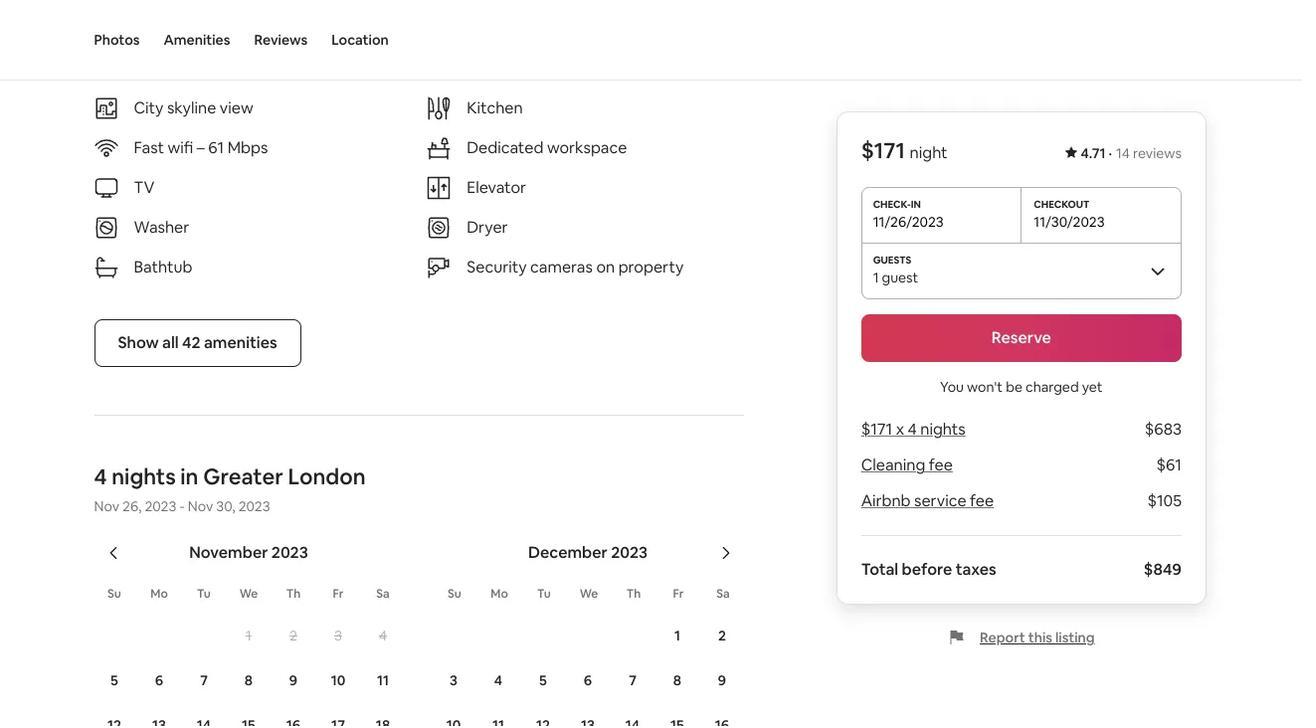 Task type: describe. For each thing, give the bounding box(es) containing it.
show
[[118, 332, 159, 353]]

1 vertical spatial 3 button
[[431, 658, 476, 701]]

1 guest button
[[862, 243, 1182, 298]]

workspace
[[547, 137, 627, 158]]

december 2023
[[528, 542, 648, 563]]

5 for 1st 5 button
[[111, 671, 118, 689]]

airbnb
[[862, 490, 911, 511]]

11/26/2023
[[873, 213, 944, 231]]

2 6 button from the left
[[565, 658, 610, 701]]

on
[[596, 257, 615, 278]]

photos button
[[94, 0, 140, 80]]

in
[[180, 463, 198, 490]]

fast
[[134, 137, 164, 158]]

1 mo from the left
[[150, 586, 168, 602]]

total before taxes
[[862, 559, 997, 580]]

1 su from the left
[[108, 586, 121, 602]]

0 horizontal spatial fee
[[929, 455, 953, 475]]

2 su from the left
[[448, 586, 461, 602]]

1 6 button from the left
[[137, 658, 182, 701]]

tv
[[134, 177, 155, 198]]

1 9 button from the left
[[271, 658, 316, 701]]

$849
[[1144, 559, 1182, 580]]

2 mo from the left
[[491, 586, 508, 602]]

this for what
[[155, 46, 193, 74]]

security
[[467, 257, 527, 278]]

total
[[862, 559, 899, 580]]

2 tu from the left
[[537, 586, 551, 602]]

dryer
[[467, 217, 508, 238]]

1 tu from the left
[[197, 586, 211, 602]]

show all 42 amenities
[[118, 332, 277, 353]]

reserve button
[[862, 314, 1182, 362]]

4 inside 4 nights in greater london nov 26, 2023 - nov 30, 2023
[[94, 463, 107, 490]]

1 7 from the left
[[200, 671, 208, 689]]

1 button for november 2023
[[226, 614, 271, 656]]

10 button
[[316, 658, 361, 701]]

–
[[197, 137, 205, 158]]

amenities
[[164, 31, 230, 49]]

2 5 button from the left
[[521, 658, 565, 701]]

night
[[910, 142, 948, 163]]

1 8 from the left
[[245, 671, 253, 689]]

reviews button
[[254, 0, 308, 80]]

location button
[[331, 0, 389, 80]]

$61
[[1157, 455, 1182, 475]]

dedicated
[[467, 137, 543, 158]]

5 for first 5 button from the right
[[539, 671, 547, 689]]

2 button for december 2023
[[700, 614, 744, 656]]

location
[[331, 31, 389, 49]]

before
[[902, 559, 953, 580]]

1 inside popup button
[[873, 269, 879, 286]]

amenities
[[204, 332, 277, 353]]

elevator
[[467, 177, 526, 198]]

·
[[1109, 144, 1113, 162]]

property
[[618, 257, 684, 278]]

skyline
[[167, 97, 216, 118]]

30,
[[216, 497, 235, 515]]

6 for 1st 6 button from left
[[155, 671, 163, 689]]

1 horizontal spatial nights
[[921, 419, 966, 440]]

listing
[[1056, 629, 1095, 647]]

mbps
[[228, 137, 268, 158]]

charged
[[1026, 378, 1079, 396]]

1 vertical spatial 4 button
[[476, 658, 521, 701]]

1 th from the left
[[286, 586, 301, 602]]

kitchen
[[467, 97, 523, 118]]

11 button
[[361, 658, 405, 701]]

2023 right 30,
[[238, 497, 270, 515]]

cameras
[[530, 257, 593, 278]]

1 horizontal spatial fee
[[970, 490, 994, 511]]

2 9 from the left
[[718, 671, 726, 689]]

london
[[288, 463, 366, 490]]

1 fr from the left
[[333, 586, 344, 602]]

4.71 · 14 reviews
[[1081, 144, 1182, 162]]

greater
[[203, 463, 283, 490]]

4.71
[[1081, 144, 1106, 162]]

cleaning fee button
[[862, 455, 953, 475]]

what this place offers
[[94, 46, 319, 74]]

fast wifi – 61 mbps
[[134, 137, 268, 158]]

photos
[[94, 31, 140, 49]]

dedicated workspace
[[467, 137, 627, 158]]

11/30/2023
[[1034, 213, 1105, 231]]

$171 x 4 nights button
[[862, 419, 966, 440]]

washer
[[134, 217, 189, 238]]

2 sa from the left
[[716, 586, 730, 602]]

view
[[220, 97, 253, 118]]

1 for december 2023
[[674, 626, 680, 644]]

1 button for december 2023
[[655, 614, 700, 656]]

what
[[94, 46, 150, 74]]

report this listing
[[980, 629, 1095, 647]]

bathtub
[[134, 257, 192, 278]]

november 2023
[[189, 542, 308, 563]]

1 we from the left
[[239, 586, 258, 602]]

61
[[208, 137, 224, 158]]

4 nights in greater london nov 26, 2023 - nov 30, 2023
[[94, 463, 366, 515]]

42
[[182, 332, 201, 353]]

november
[[189, 542, 268, 563]]

security cameras on property
[[467, 257, 684, 278]]



Task type: vqa. For each thing, say whether or not it's contained in the screenshot.
Sima IMAGE
no



Task type: locate. For each thing, give the bounding box(es) containing it.
we down december 2023
[[580, 586, 598, 602]]

2023 right the december
[[611, 542, 648, 563]]

nights right x
[[921, 419, 966, 440]]

nov left 26,
[[94, 497, 119, 515]]

1 horizontal spatial mo
[[491, 586, 508, 602]]

fee
[[929, 455, 953, 475], [970, 490, 994, 511]]

2 for november 2023
[[289, 626, 297, 644]]

0 horizontal spatial 1 button
[[226, 614, 271, 656]]

tu
[[197, 586, 211, 602], [537, 586, 551, 602]]

reviews
[[1133, 144, 1182, 162]]

1 vertical spatial fee
[[970, 490, 994, 511]]

fee up service
[[929, 455, 953, 475]]

2023 left -
[[145, 497, 176, 515]]

0 vertical spatial 4 button
[[361, 614, 405, 656]]

0 vertical spatial 3
[[334, 626, 342, 644]]

2 fr from the left
[[673, 586, 684, 602]]

1 horizontal spatial 7
[[629, 671, 636, 689]]

2 7 button from the left
[[610, 658, 655, 701]]

guest
[[882, 269, 919, 286]]

9
[[289, 671, 298, 689], [718, 671, 726, 689]]

0 vertical spatial $171
[[862, 136, 906, 164]]

2 button for november 2023
[[271, 614, 316, 656]]

report
[[980, 629, 1026, 647]]

1 2 button from the left
[[271, 614, 316, 656]]

1 horizontal spatial 4 button
[[476, 658, 521, 701]]

su
[[108, 586, 121, 602], [448, 586, 461, 602]]

2 5 from the left
[[539, 671, 547, 689]]

1 9 from the left
[[289, 671, 298, 689]]

10
[[331, 671, 345, 689]]

2 nov from the left
[[188, 497, 213, 515]]

0 vertical spatial fee
[[929, 455, 953, 475]]

-
[[179, 497, 185, 515]]

x
[[896, 419, 905, 440]]

1 horizontal spatial 9
[[718, 671, 726, 689]]

1 vertical spatial nights
[[112, 463, 176, 490]]

report this listing button
[[948, 629, 1095, 647]]

th down december 2023
[[626, 586, 641, 602]]

14
[[1117, 144, 1130, 162]]

nights up 26,
[[112, 463, 176, 490]]

th down november 2023
[[286, 586, 301, 602]]

2 button
[[271, 614, 316, 656], [700, 614, 744, 656]]

we
[[239, 586, 258, 602], [580, 586, 598, 602]]

0 horizontal spatial tu
[[197, 586, 211, 602]]

0 horizontal spatial 3 button
[[316, 614, 361, 656]]

1 horizontal spatial 6 button
[[565, 658, 610, 701]]

1 $171 from the top
[[862, 136, 906, 164]]

7 button
[[182, 658, 226, 701], [610, 658, 655, 701]]

airbnb service fee button
[[862, 490, 994, 511]]

1 horizontal spatial sa
[[716, 586, 730, 602]]

1 horizontal spatial 1 button
[[655, 614, 700, 656]]

8 button
[[226, 658, 271, 701], [655, 658, 700, 701]]

1 horizontal spatial tu
[[537, 586, 551, 602]]

reserve
[[992, 327, 1052, 348]]

11
[[377, 671, 389, 689]]

0 horizontal spatial 9 button
[[271, 658, 316, 701]]

1 horizontal spatial 8
[[673, 671, 681, 689]]

tu down the december
[[537, 586, 551, 602]]

3
[[334, 626, 342, 644], [450, 671, 457, 689]]

5
[[111, 671, 118, 689], [539, 671, 547, 689]]

1 for november 2023
[[246, 626, 252, 644]]

0 horizontal spatial su
[[108, 586, 121, 602]]

wifi
[[168, 137, 193, 158]]

2 $171 from the top
[[862, 419, 893, 440]]

this
[[155, 46, 193, 74], [1029, 629, 1053, 647]]

3 button right 11 'button'
[[431, 658, 476, 701]]

offers
[[258, 46, 319, 74]]

nov right -
[[188, 497, 213, 515]]

$171 left x
[[862, 419, 893, 440]]

1 horizontal spatial 1
[[674, 626, 680, 644]]

1 horizontal spatial 7 button
[[610, 658, 655, 701]]

6
[[155, 671, 163, 689], [584, 671, 592, 689]]

nov
[[94, 497, 119, 515], [188, 497, 213, 515]]

0 horizontal spatial we
[[239, 586, 258, 602]]

amenities button
[[164, 0, 230, 80]]

0 horizontal spatial nights
[[112, 463, 176, 490]]

0 horizontal spatial 6
[[155, 671, 163, 689]]

0 horizontal spatial 1
[[246, 626, 252, 644]]

1 vertical spatial $171
[[862, 419, 893, 440]]

1 5 button from the left
[[92, 658, 137, 701]]

city skyline view
[[134, 97, 253, 118]]

2 7 from the left
[[629, 671, 636, 689]]

4 button
[[361, 614, 405, 656], [476, 658, 521, 701]]

1 vertical spatial this
[[1029, 629, 1053, 647]]

$171 x 4 nights
[[862, 419, 966, 440]]

$171 night
[[862, 136, 948, 164]]

7
[[200, 671, 208, 689], [629, 671, 636, 689]]

3 button up 10 button
[[316, 614, 361, 656]]

2 2 button from the left
[[700, 614, 744, 656]]

6 button
[[137, 658, 182, 701], [565, 658, 610, 701]]

this left listing
[[1029, 629, 1053, 647]]

1 horizontal spatial su
[[448, 586, 461, 602]]

0 horizontal spatial th
[[286, 586, 301, 602]]

1 5 from the left
[[111, 671, 118, 689]]

0 horizontal spatial 2
[[289, 626, 297, 644]]

2023 right november
[[271, 542, 308, 563]]

0 horizontal spatial nov
[[94, 497, 119, 515]]

1
[[873, 269, 879, 286], [246, 626, 252, 644], [674, 626, 680, 644]]

0 horizontal spatial this
[[155, 46, 193, 74]]

$683
[[1145, 419, 1182, 440]]

yet
[[1082, 378, 1103, 396]]

2 th from the left
[[626, 586, 641, 602]]

1 horizontal spatial 5 button
[[521, 658, 565, 701]]

2 we from the left
[[580, 586, 598, 602]]

all
[[162, 332, 179, 353]]

0 vertical spatial nights
[[921, 419, 966, 440]]

1 horizontal spatial 8 button
[[655, 658, 700, 701]]

0 horizontal spatial sa
[[376, 586, 390, 602]]

mo
[[150, 586, 168, 602], [491, 586, 508, 602]]

2 for december 2023
[[718, 626, 726, 644]]

0 horizontal spatial 6 button
[[137, 658, 182, 701]]

2 6 from the left
[[584, 671, 592, 689]]

tu down november
[[197, 586, 211, 602]]

cleaning
[[862, 455, 926, 475]]

2 horizontal spatial 1
[[873, 269, 879, 286]]

1 7 button from the left
[[182, 658, 226, 701]]

1 horizontal spatial th
[[626, 586, 641, 602]]

sa
[[376, 586, 390, 602], [716, 586, 730, 602]]

show all 42 amenities button
[[94, 319, 301, 367]]

1 guest
[[873, 269, 919, 286]]

0 horizontal spatial 7
[[200, 671, 208, 689]]

2 2 from the left
[[718, 626, 726, 644]]

1 vertical spatial 3
[[450, 671, 457, 689]]

26,
[[122, 497, 142, 515]]

1 horizontal spatial we
[[580, 586, 598, 602]]

8
[[245, 671, 253, 689], [673, 671, 681, 689]]

this up "skyline"
[[155, 46, 193, 74]]

we down november 2023
[[239, 586, 258, 602]]

6 for second 6 button
[[584, 671, 592, 689]]

1 horizontal spatial this
[[1029, 629, 1053, 647]]

0 horizontal spatial 3
[[334, 626, 342, 644]]

be
[[1006, 378, 1023, 396]]

nights inside 4 nights in greater london nov 26, 2023 - nov 30, 2023
[[112, 463, 176, 490]]

2 9 button from the left
[[700, 658, 744, 701]]

1 8 button from the left
[[226, 658, 271, 701]]

1 horizontal spatial fr
[[673, 586, 684, 602]]

0 horizontal spatial 4 button
[[361, 614, 405, 656]]

5 button
[[92, 658, 137, 701], [521, 658, 565, 701]]

0 horizontal spatial 2 button
[[271, 614, 316, 656]]

you
[[941, 378, 964, 396]]

$105
[[1148, 490, 1182, 511]]

1 horizontal spatial 2 button
[[700, 614, 744, 656]]

1 horizontal spatial 9 button
[[700, 658, 744, 701]]

$171 for $171 x 4 nights
[[862, 419, 893, 440]]

0 horizontal spatial 7 button
[[182, 658, 226, 701]]

1 horizontal spatial 5
[[539, 671, 547, 689]]

0 horizontal spatial 5
[[111, 671, 118, 689]]

1 button
[[226, 614, 271, 656], [655, 614, 700, 656]]

cleaning fee
[[862, 455, 953, 475]]

service
[[915, 490, 967, 511]]

1 sa from the left
[[376, 586, 390, 602]]

december
[[528, 542, 608, 563]]

1 horizontal spatial 3 button
[[431, 658, 476, 701]]

$171 left night
[[862, 136, 906, 164]]

0 vertical spatial this
[[155, 46, 193, 74]]

taxes
[[956, 559, 997, 580]]

1 2 from the left
[[289, 626, 297, 644]]

3 right 11 'button'
[[450, 671, 457, 689]]

nights
[[921, 419, 966, 440], [112, 463, 176, 490]]

this for report
[[1029, 629, 1053, 647]]

0 horizontal spatial 8
[[245, 671, 253, 689]]

place
[[198, 46, 254, 74]]

1 horizontal spatial 2
[[718, 626, 726, 644]]

2 8 from the left
[[673, 671, 681, 689]]

2 8 button from the left
[[655, 658, 700, 701]]

1 horizontal spatial 3
[[450, 671, 457, 689]]

1 horizontal spatial nov
[[188, 497, 213, 515]]

city
[[134, 97, 164, 118]]

3 up 10
[[334, 626, 342, 644]]

fee right service
[[970, 490, 994, 511]]

calendar application
[[70, 521, 1302, 726]]

0 horizontal spatial mo
[[150, 586, 168, 602]]

1 horizontal spatial 6
[[584, 671, 592, 689]]

0 horizontal spatial 5 button
[[92, 658, 137, 701]]

1 6 from the left
[[155, 671, 163, 689]]

0 horizontal spatial 9
[[289, 671, 298, 689]]

0 vertical spatial 3 button
[[316, 614, 361, 656]]

2 1 button from the left
[[655, 614, 700, 656]]

you won't be charged yet
[[941, 378, 1103, 396]]

reviews
[[254, 31, 308, 49]]

airbnb service fee
[[862, 490, 994, 511]]

1 1 button from the left
[[226, 614, 271, 656]]

1 nov from the left
[[94, 497, 119, 515]]

0 horizontal spatial fr
[[333, 586, 344, 602]]

$171 for $171 night
[[862, 136, 906, 164]]

won't
[[967, 378, 1003, 396]]

0 horizontal spatial 8 button
[[226, 658, 271, 701]]



